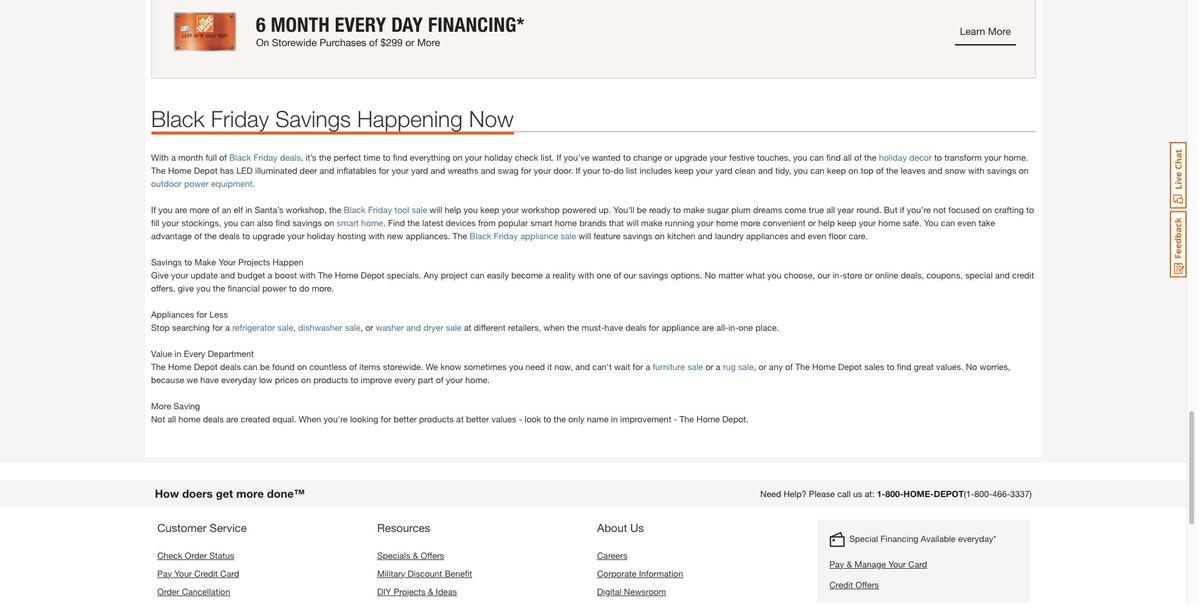 Task type: vqa. For each thing, say whether or not it's contained in the screenshot.


Task type: describe. For each thing, give the bounding box(es) containing it.
deals inside . find the latest devices from popular smart home brands that will make running your home more convenient or help keep your home safe. you can even take advantage of the deals to upgrade your holiday hosting with new appliances. the
[[219, 230, 240, 241]]

a left the rug
[[716, 361, 721, 372]]

savings down that
[[623, 230, 653, 241]]

friday up the illuminated
[[254, 152, 278, 162]]

an
[[222, 204, 231, 215]]

on up "wreaths"
[[453, 152, 463, 162]]

at inside 'appliances for less stop searching for a refrigerator sale , dishwasher sale , or washer and dryer sale at different retailers, when the must-have deals for appliance are all-in-one place.'
[[464, 322, 472, 333]]

savings inside the savings to make your projects happen give your update and budget a boost with the home depot specials. any project can easily become a reality with one of our savings options. no matter what you choose, our in-store or online deals, coupons, special and credit offers, give you the financial power to do more.
[[151, 257, 182, 267]]

your down if you are more of an elf in santa's workshop, the black friday tool sale
[[288, 230, 305, 241]]

savings inside to transform your home. the home depot has led illuminated deer and inflatables for your yard and wreaths and swag for your door. if your to-do list includes keep your yard clean and tidy, you can keep on top of the leaves and snow with savings on outdoor power equipment .
[[987, 165, 1017, 176]]

depot down 'value in every department'
[[194, 361, 218, 372]]

the right it's
[[319, 152, 331, 162]]

0 vertical spatial offers
[[421, 550, 444, 561]]

change
[[633, 152, 662, 162]]

0 vertical spatial appliance
[[521, 230, 558, 241]]

in- inside 'appliances for less stop searching for a refrigerator sale , dishwasher sale , or washer and dryer sale at different retailers, when the must-have deals for appliance are all-in-one place.'
[[729, 322, 739, 333]]

list
[[626, 165, 637, 176]]

1 horizontal spatial projects
[[394, 586, 426, 597]]

care.
[[849, 230, 868, 241]]

safe.
[[903, 217, 922, 228]]

equal.
[[273, 414, 296, 424]]

deals down the department
[[220, 361, 241, 372]]

home up laundry
[[716, 217, 738, 228]]

customer
[[157, 521, 207, 534]]

, left dishwasher
[[293, 322, 296, 333]]

that
[[609, 217, 624, 228]]

or up includes
[[665, 152, 673, 162]]

the right 'find'
[[408, 217, 420, 228]]

of up top
[[855, 152, 862, 162]]

on up take
[[983, 204, 992, 215]]

have inside 'appliances for less stop searching for a refrigerator sale , dishwasher sale , or washer and dryer sale at different retailers, when the must-have deals for appliance are all-in-one place.'
[[605, 322, 623, 333]]

the inside , or any of the home depot sales to find great values. no worries, because we have everyday low prices on products to improve every part of your home.
[[796, 361, 810, 372]]

deals up the illuminated
[[280, 152, 301, 162]]

on left top
[[849, 165, 859, 176]]

, left washer
[[361, 322, 363, 333]]

become
[[511, 270, 543, 280]]

your left to- at the top right
[[583, 165, 600, 176]]

available
[[921, 533, 956, 544]]

friday down popular
[[494, 230, 518, 241]]

of right any
[[786, 361, 793, 372]]

1 yard from the left
[[411, 165, 428, 176]]

your for card
[[889, 559, 906, 569]]

. inside to transform your home. the home depot has led illuminated deer and inflatables for your yard and wreaths and swag for your door. if your to-do list includes keep your yard clean and tidy, you can keep on top of the leaves and snow with savings on outdoor power equipment .
[[253, 178, 255, 189]]

sale right the rug
[[738, 361, 754, 372]]

make for running
[[641, 217, 663, 228]]

1 vertical spatial even
[[808, 230, 827, 241]]

home down black friday tool sale link at the top left of the page
[[361, 217, 383, 228]]

no inside , or any of the home depot sales to find great values. no worries, because we have everyday low prices on products to improve every part of your home.
[[966, 361, 978, 372]]

to left improve
[[351, 374, 358, 385]]

upgrade inside . find the latest devices from popular smart home brands that will make running your home more convenient or help keep your home safe. you can even take advantage of the deals to upgrade your holiday hosting with new appliances. the
[[253, 230, 285, 241]]

your left festive
[[710, 152, 727, 162]]

card inside pay & manage your card link
[[909, 559, 928, 569]]

and left credit
[[995, 270, 1010, 280]]

find up year
[[827, 152, 841, 162]]

home down powered
[[555, 217, 577, 228]]

focused
[[949, 204, 980, 215]]

to right crafting
[[1027, 204, 1034, 215]]

appliances.
[[406, 230, 450, 241]]

2 vertical spatial will
[[579, 230, 591, 241]]

sale right dishwasher
[[345, 322, 361, 333]]

to right time
[[383, 152, 391, 162]]

and down decor
[[928, 165, 943, 176]]

you right touches,
[[793, 152, 808, 162]]

0 vertical spatial order
[[185, 550, 207, 561]]

deals,
[[901, 270, 924, 280]]

to up list
[[623, 152, 631, 162]]

1 horizontal spatial holiday
[[485, 152, 513, 162]]

how doers get more done™
[[155, 486, 305, 500]]

on right found
[[297, 361, 307, 372]]

to right sales on the bottom right of page
[[887, 361, 895, 372]]

how
[[155, 486, 179, 500]]

sale right furniture
[[688, 361, 703, 372]]

and left the swag
[[481, 165, 496, 176]]

less
[[210, 309, 228, 319]]

sale right tool
[[412, 204, 427, 215]]

and right kitchen
[[698, 230, 713, 241]]

you left the need
[[509, 361, 523, 372]]

friday up black friday deals link
[[211, 105, 269, 132]]

we
[[426, 361, 438, 372]]

items
[[359, 361, 381, 372]]

even inside . find the latest devices from popular smart home brands that will make running your home more convenient or help keep your home safe. you can even take advantage of the deals to upgrade your holiday hosting with new appliances. the
[[958, 217, 976, 228]]

of right full
[[219, 152, 227, 162]]

perfect
[[334, 152, 361, 162]]

your up "wreaths"
[[465, 152, 482, 162]]

do inside the savings to make your projects happen give your update and budget a boost with the home depot specials. any project can easily become a reality with one of our savings options. no matter what you choose, our in-store or online deals, coupons, special and credit offers, give you the financial power to do more.
[[299, 283, 309, 293]]

we
[[187, 374, 198, 385]]

value
[[151, 348, 172, 359]]

the inside 'appliances for less stop searching for a refrigerator sale , dishwasher sale , or washer and dryer sale at different retailers, when the must-have deals for appliance are all-in-one place.'
[[567, 322, 579, 333]]

specials & offers link
[[377, 550, 444, 561]]

the inside the savings to make your projects happen give your update and budget a boost with the home depot specials. any project can easily become a reality with one of our savings options. no matter what you choose, our in-store or online deals, coupons, special and credit offers, give you the financial power to do more.
[[318, 270, 333, 280]]

prices
[[275, 374, 299, 385]]

time
[[364, 152, 380, 162]]

1 our from the left
[[624, 270, 637, 280]]

snow
[[945, 165, 966, 176]]

1 vertical spatial be
[[260, 361, 270, 372]]

the up smart home link
[[329, 204, 341, 215]]

feedback link image
[[1170, 211, 1187, 278]]

and up financial
[[220, 270, 235, 280]]

newsroom
[[624, 586, 666, 597]]

black friday savings happening now
[[151, 105, 514, 132]]

rug sale link
[[723, 361, 754, 372]]

any
[[769, 361, 783, 372]]

to up running
[[673, 204, 681, 215]]

holiday decor link
[[879, 152, 932, 162]]

make for sugar
[[684, 204, 705, 215]]

swag
[[498, 165, 519, 176]]

1 horizontal spatial if
[[557, 152, 562, 162]]

or left the rug
[[706, 361, 714, 372]]

home-
[[904, 488, 934, 499]]

diy
[[377, 586, 391, 597]]

products inside more saving not all home deals are created equal. when you're looking for better products at better values - look to the only name in improvement - the home depot.
[[419, 414, 454, 424]]

check order status link
[[157, 550, 234, 561]]

military discount benefit link
[[377, 568, 472, 579]]

it
[[548, 361, 552, 372]]

has
[[220, 165, 234, 176]]

kitchen
[[667, 230, 696, 241]]

with right reality
[[578, 270, 594, 280]]

must-
[[582, 322, 605, 333]]

smart inside . find the latest devices from popular smart home brands that will make running your home more convenient or help keep your home safe. you can even take advantage of the deals to upgrade your holiday hosting with new appliances. the
[[531, 217, 553, 228]]

keep right includes
[[675, 165, 694, 176]]

credit offers link
[[830, 578, 997, 591]]

update
[[191, 270, 218, 280]]

you up the devices
[[464, 204, 478, 215]]

budget
[[238, 270, 265, 280]]

sale right refrigerator
[[278, 322, 293, 333]]

a left boost
[[268, 270, 272, 280]]

more for of
[[190, 204, 209, 215]]

workshop
[[521, 204, 560, 215]]

do inside to transform your home. the home depot has led illuminated deer and inflatables for your yard and wreaths and swag for your door. if your to-do list includes keep your yard clean and tidy, you can keep on top of the leaves and snow with savings on outdoor power equipment .
[[614, 165, 624, 176]]

on down workshop,
[[325, 217, 334, 228]]

you're
[[907, 204, 931, 215]]

to inside more saving not all home deals are created equal. when you're looking for better products at better values - look to the only name in improvement - the home depot.
[[544, 414, 551, 424]]

home down but
[[879, 217, 901, 228]]

home inside the savings to make your projects happen give your update and budget a boost with the home depot specials. any project can easily become a reality with one of our savings options. no matter what you choose, our in-store or online deals, coupons, special and credit offers, give you the financial power to do more.
[[335, 270, 358, 280]]

and right the now,
[[575, 361, 590, 372]]

of inside . find the latest devices from popular smart home brands that will make running your home more convenient or help keep your home safe. you can even take advantage of the deals to upgrade your holiday hosting with new appliances. the
[[194, 230, 202, 241]]

black up month
[[151, 105, 205, 132]]

your down the with a month full of black friday deals , it's the perfect time to find everything on your holiday check list. if you've wanted to change or upgrade your festive touches, you can find all of the holiday decor on the top of page
[[534, 165, 551, 176]]

find inside , or any of the home depot sales to find great values. no worries, because we have everyday low prices on products to improve every part of your home.
[[897, 361, 912, 372]]

of left an
[[212, 204, 219, 215]]

tidy,
[[776, 165, 792, 176]]

careers link
[[597, 550, 628, 561]]

find right time
[[393, 152, 408, 162]]

month
[[178, 152, 203, 162]]

top
[[861, 165, 874, 176]]

no inside the savings to make your projects happen give your update and budget a boost with the home depot specials. any project can easily become a reality with one of our savings options. no matter what you choose, our in-store or online deals, coupons, special and credit offers, give you the financial power to do more.
[[705, 270, 716, 280]]

will inside . find the latest devices from popular smart home brands that will make running your home more convenient or help keep your home safe. you can even take advantage of the deals to upgrade your holiday hosting with new appliances. the
[[627, 217, 639, 228]]

smart home link
[[337, 217, 383, 228]]

6 month every day financing* on storewide purchases of $299 or more. learn more image
[[151, 0, 1036, 78]]

. inside . find the latest devices from popular smart home brands that will make running your home more convenient or help keep your home safe. you can even take advantage of the deals to upgrade your holiday hosting with new appliances. the
[[383, 217, 386, 228]]

your right transform
[[985, 152, 1002, 162]]

1 vertical spatial credit
[[830, 579, 853, 590]]

you down update
[[196, 283, 211, 293]]

new
[[387, 230, 403, 241]]

dryer
[[424, 322, 444, 333]]

your up popular
[[502, 204, 519, 215]]

1 vertical spatial order
[[157, 586, 180, 597]]

order cancellation link
[[157, 586, 230, 597]]

to down boost
[[289, 283, 297, 293]]

place.
[[756, 322, 779, 333]]

black up led
[[229, 152, 251, 162]]

status
[[209, 550, 234, 561]]

pay for pay your credit card
[[157, 568, 172, 579]]

3337)
[[1011, 488, 1032, 499]]

up.
[[599, 204, 611, 215]]

discount
[[408, 568, 442, 579]]

searching
[[172, 322, 210, 333]]

on left kitchen
[[655, 230, 665, 241]]

appliances
[[151, 309, 194, 319]]

at inside more saving not all home deals are created equal. when you're looking for better products at better values - look to the only name in improvement - the home depot.
[[456, 414, 464, 424]]

looking
[[350, 414, 379, 424]]

done™
[[267, 486, 305, 500]]

1 horizontal spatial offers
[[856, 579, 879, 590]]

please
[[809, 488, 835, 499]]

sale right dryer
[[446, 322, 462, 333]]

not
[[151, 414, 165, 424]]

need
[[761, 488, 781, 499]]

online
[[875, 270, 899, 280]]

your inside , or any of the home depot sales to find great values. no worries, because we have everyday low prices on products to improve every part of your home.
[[446, 374, 463, 385]]

only
[[569, 414, 585, 424]]

to left make
[[184, 257, 192, 267]]

digital newsroom link
[[597, 586, 666, 597]]

black down the 'from'
[[470, 230, 492, 241]]

if you are more of an elf in santa's workshop, the black friday tool sale
[[151, 204, 427, 215]]

and down touches,
[[758, 165, 773, 176]]

can inside will help you keep your workshop powered up. you'll be ready to make sugar plum dreams come true all year round. but if you're not focused on crafting to fill your stockings, you can also find savings on
[[240, 217, 255, 228]]

dreams
[[753, 204, 782, 215]]

found
[[272, 361, 295, 372]]

and down everything
[[431, 165, 445, 176]]

leaves
[[901, 165, 926, 176]]

for up furniture
[[649, 322, 659, 333]]

devices
[[446, 217, 476, 228]]

specials.
[[387, 270, 421, 280]]

pay your credit card
[[157, 568, 239, 579]]

0 horizontal spatial in
[[175, 348, 181, 359]]

sale down powered
[[561, 230, 576, 241]]

with a month full of black friday deals , it's the perfect time to find everything on your holiday check list. if you've wanted to change or upgrade your festive touches, you can find all of the holiday decor
[[151, 152, 932, 162]]

black friday tool sale link
[[344, 204, 427, 215]]

you up fill in the top of the page
[[158, 204, 173, 215]]

0 vertical spatial upgrade
[[675, 152, 708, 162]]

or inside , or any of the home depot sales to find great values. no worries, because we have everyday low prices on products to improve every part of your home.
[[759, 361, 767, 372]]

of right part
[[436, 374, 444, 385]]

1 horizontal spatial &
[[428, 586, 434, 597]]

look
[[525, 414, 541, 424]]

of inside the savings to make your projects happen give your update and budget a boost with the home depot specials. any project can easily become a reality with one of our savings options. no matter what you choose, our in-store or online deals, coupons, special and credit offers, give you the financial power to do more.
[[614, 270, 621, 280]]

everyday
[[221, 374, 257, 385]]

a left reality
[[546, 270, 550, 280]]

know
[[441, 361, 462, 372]]

of left items
[[349, 361, 357, 372]]

depot inside to transform your home. the home depot has led illuminated deer and inflatables for your yard and wreaths and swag for your door. if your to-do list includes keep your yard clean and tidy, you can keep on top of the leaves and snow with savings on outdoor power equipment .
[[194, 165, 218, 176]]

convenient
[[763, 217, 806, 228]]

a inside 'appliances for less stop searching for a refrigerator sale , dishwasher sale , or washer and dryer sale at different retailers, when the must-have deals for appliance are all-in-one place.'
[[225, 322, 230, 333]]

latest
[[422, 217, 443, 228]]

appliance inside 'appliances for less stop searching for a refrigerator sale , dishwasher sale , or washer and dryer sale at different retailers, when the must-have deals for appliance are all-in-one place.'
[[662, 322, 700, 333]]

a left furniture
[[646, 361, 650, 372]]

can right touches,
[[810, 152, 824, 162]]

the up top
[[865, 152, 877, 162]]

popular
[[498, 217, 528, 228]]

with inside . find the latest devices from popular smart home brands that will make running your home more convenient or help keep your home safe. you can even take advantage of the deals to upgrade your holiday hosting with new appliances. the
[[369, 230, 385, 241]]

diy projects & ideas link
[[377, 586, 457, 597]]

for right wait
[[633, 361, 643, 372]]

elf
[[234, 204, 243, 215]]



Task type: locate. For each thing, give the bounding box(es) containing it.
one inside the savings to make your projects happen give your update and budget a boost with the home depot specials. any project can easily become a reality with one of our savings options. no matter what you choose, our in-store or online deals, coupons, special and credit offers, give you the financial power to do more.
[[597, 270, 611, 280]]

2 - from the left
[[674, 414, 677, 424]]

can up the everyday
[[243, 361, 258, 372]]

in-
[[833, 270, 843, 280], [729, 322, 739, 333]]

for
[[379, 165, 389, 176], [521, 165, 532, 176], [197, 309, 207, 319], [212, 322, 223, 333], [649, 322, 659, 333], [633, 361, 643, 372], [381, 414, 391, 424]]

the inside . find the latest devices from popular smart home brands that will make running your home more convenient or help keep your home safe. you can even take advantage of the deals to upgrade your holiday hosting with new appliances. the
[[453, 230, 467, 241]]

2 horizontal spatial more
[[741, 217, 761, 228]]

to inside . find the latest devices from popular smart home brands that will make running your home more convenient or help keep your home safe. you can even take advantage of the deals to upgrade your holiday hosting with new appliances. the
[[242, 230, 250, 241]]

the inside more saving not all home deals are created equal. when you're looking for better products at better values - look to the only name in improvement - the home depot.
[[554, 414, 566, 424]]

1 vertical spatial in-
[[729, 322, 739, 333]]

1 horizontal spatial credit
[[830, 579, 853, 590]]

&
[[413, 550, 418, 561], [847, 559, 852, 569], [428, 586, 434, 597]]

466-
[[993, 488, 1011, 499]]

1 horizontal spatial .
[[383, 217, 386, 228]]

illuminated
[[255, 165, 297, 176]]

depot inside , or any of the home depot sales to find great values. no worries, because we have everyday low prices on products to improve every part of your home.
[[838, 361, 862, 372]]

all right "not"
[[168, 414, 176, 424]]

0 vertical spatial more
[[190, 204, 209, 215]]

projects up budget
[[238, 257, 270, 267]]

savings up it's
[[275, 105, 351, 132]]

0 vertical spatial if
[[557, 152, 562, 162]]

be inside will help you keep your workshop powered up. you'll be ready to make sugar plum dreams come true all year round. but if you're not focused on crafting to fill your stockings, you can also find savings on
[[637, 204, 647, 215]]

for down time
[[379, 165, 389, 176]]

1 horizontal spatial in
[[245, 204, 252, 215]]

0 horizontal spatial &
[[413, 550, 418, 561]]

help?
[[784, 488, 807, 499]]

home inside , or any of the home depot sales to find great values. no worries, because we have everyday low prices on products to improve every part of your home.
[[813, 361, 836, 372]]

0 horizontal spatial 800-
[[886, 488, 904, 499]]

1 horizontal spatial even
[[958, 217, 976, 228]]

1 horizontal spatial order
[[185, 550, 207, 561]]

take
[[979, 217, 996, 228]]

2 horizontal spatial if
[[576, 165, 581, 176]]

1 vertical spatial savings
[[151, 257, 182, 267]]

0 vertical spatial credit
[[194, 568, 218, 579]]

1 vertical spatial are
[[702, 322, 714, 333]]

the
[[151, 165, 166, 176], [453, 230, 467, 241], [318, 270, 333, 280], [151, 361, 166, 372], [796, 361, 810, 372], [680, 414, 694, 424]]

the inside to transform your home. the home depot has led illuminated deer and inflatables for your yard and wreaths and swag for your door. if your to-do list includes keep your yard clean and tidy, you can keep on top of the leaves and snow with savings on outdoor power equipment .
[[151, 165, 166, 176]]

1 better from the left
[[394, 414, 417, 424]]

make inside . find the latest devices from popular smart home brands that will make running your home more convenient or help keep your home safe. you can even take advantage of the deals to upgrade your holiday hosting with new appliances. the
[[641, 217, 663, 228]]

black friday appliance sale will feature savings on kitchen and laundry appliances and even floor care.
[[470, 230, 873, 241]]

1 horizontal spatial pay
[[830, 559, 844, 569]]

home. inside to transform your home. the home depot has led illuminated deer and inflatables for your yard and wreaths and swag for your door. if your to-do list includes keep your yard clean and tidy, you can keep on top of the leaves and snow with savings on outdoor power equipment .
[[1004, 152, 1029, 162]]

outdoor power equipment link
[[151, 178, 253, 189]]

0 vertical spatial make
[[684, 204, 705, 215]]

your up order cancellation
[[174, 568, 192, 579]]

1 horizontal spatial will
[[579, 230, 591, 241]]

1 horizontal spatial better
[[466, 414, 489, 424]]

any
[[424, 270, 439, 280]]

0 horizontal spatial make
[[641, 217, 663, 228]]

if inside to transform your home. the home depot has led illuminated deer and inflatables for your yard and wreaths and swag for your door. if your to-do list includes keep your yard clean and tidy, you can keep on top of the leaves and snow with savings on outdoor power equipment .
[[576, 165, 581, 176]]

are up stockings, on the left top of page
[[175, 204, 187, 215]]

if up fill in the top of the page
[[151, 204, 156, 215]]

0 horizontal spatial no
[[705, 270, 716, 280]]

information
[[639, 568, 683, 579]]

the inside to transform your home. the home depot has led illuminated deer and inflatables for your yard and wreaths and swag for your door. if your to-do list includes keep your yard clean and tidy, you can keep on top of the leaves and snow with savings on outdoor power equipment .
[[886, 165, 899, 176]]

products down countless
[[313, 374, 348, 385]]

every
[[395, 374, 416, 385]]

at:
[[865, 488, 875, 499]]

in inside more saving not all home deals are created equal. when you're looking for better products at better values - look to the only name in improvement - the home depot.
[[611, 414, 618, 424]]

in- inside the savings to make your projects happen give your update and budget a boost with the home depot specials. any project can easily become a reality with one of our savings options. no matter what you choose, our in-store or online deals, coupons, special and credit offers, give you the financial power to do more.
[[833, 270, 843, 280]]

projects inside the savings to make your projects happen give your update and budget a boost with the home depot specials. any project can easily become a reality with one of our savings options. no matter what you choose, our in-store or online deals, coupons, special and credit offers, give you the financial power to do more.
[[238, 257, 270, 267]]

0 horizontal spatial products
[[313, 374, 348, 385]]

1 vertical spatial no
[[966, 361, 978, 372]]

easily
[[487, 270, 509, 280]]

pay for pay & manage your card
[[830, 559, 844, 569]]

home right any
[[813, 361, 836, 372]]

you down an
[[224, 217, 238, 228]]

& left ideas
[[428, 586, 434, 597]]

0 vertical spatial even
[[958, 217, 976, 228]]

& for specials
[[413, 550, 418, 561]]

it's
[[306, 152, 317, 162]]

0 vertical spatial one
[[597, 270, 611, 280]]

1 horizontal spatial upgrade
[[675, 152, 708, 162]]

your down round. on the right top
[[859, 217, 876, 228]]

make inside will help you keep your workshop powered up. you'll be ready to make sugar plum dreams come true all year round. but if you're not focused on crafting to fill your stockings, you can also find savings on
[[684, 204, 705, 215]]

1 horizontal spatial yard
[[716, 165, 733, 176]]

0 vertical spatial at
[[464, 322, 472, 333]]

power down month
[[184, 178, 209, 189]]

a right "with" at the top of the page
[[171, 152, 176, 162]]

more
[[151, 400, 171, 411]]

are inside 'appliances for less stop searching for a refrigerator sale , dishwasher sale , or washer and dryer sale at different retailers, when the must-have deals for appliance are all-in-one place.'
[[702, 322, 714, 333]]

0 horizontal spatial card
[[220, 568, 239, 579]]

have right we
[[200, 374, 219, 385]]

with up more.
[[299, 270, 316, 280]]

deals inside 'appliances for less stop searching for a refrigerator sale , dishwasher sale , or washer and dryer sale at different retailers, when the must-have deals for appliance are all-in-one place.'
[[626, 322, 647, 333]]

are inside more saving not all home deals are created equal. when you're looking for better products at better values - look to the only name in improvement - the home depot.
[[226, 414, 238, 424]]

0 vertical spatial in
[[245, 204, 252, 215]]

can inside to transform your home. the home depot has led illuminated deer and inflatables for your yard and wreaths and swag for your door. if your to-do list includes keep your yard clean and tidy, you can keep on top of the leaves and snow with savings on outdoor power equipment .
[[811, 165, 825, 176]]

more inside . find the latest devices from popular smart home brands that will make running your home more convenient or help keep your home safe. you can even take advantage of the deals to upgrade your holiday hosting with new appliances. the
[[741, 217, 761, 228]]

0 vertical spatial are
[[175, 204, 187, 215]]

0 horizontal spatial will
[[430, 204, 442, 215]]

can't
[[593, 361, 612, 372]]

what
[[746, 270, 765, 280]]

2 our from the left
[[818, 270, 830, 280]]

1 vertical spatial offers
[[856, 579, 879, 590]]

retailers,
[[508, 322, 541, 333]]

for right looking
[[381, 414, 391, 424]]

be up low
[[260, 361, 270, 372]]

0 horizontal spatial better
[[394, 414, 417, 424]]

furniture sale link
[[653, 361, 703, 372]]

0 horizontal spatial savings
[[151, 257, 182, 267]]

keep down year
[[838, 217, 857, 228]]

great
[[914, 361, 934, 372]]

2 horizontal spatial all
[[844, 152, 852, 162]]

0 horizontal spatial pay
[[157, 568, 172, 579]]

0 horizontal spatial all
[[168, 414, 176, 424]]

more
[[190, 204, 209, 215], [741, 217, 761, 228], [236, 486, 264, 500]]

home inside more saving not all home deals are created equal. when you're looking for better products at better values - look to the only name in improvement - the home depot.
[[179, 414, 201, 424]]

0 horizontal spatial appliance
[[521, 230, 558, 241]]

2 vertical spatial are
[[226, 414, 238, 424]]

1 horizontal spatial do
[[614, 165, 624, 176]]

can
[[810, 152, 824, 162], [811, 165, 825, 176], [240, 217, 255, 228], [941, 217, 955, 228], [470, 270, 485, 280], [243, 361, 258, 372]]

savings left options.
[[639, 270, 669, 280]]

the right any
[[796, 361, 810, 372]]

deals left created
[[203, 414, 224, 424]]

can inside . find the latest devices from popular smart home brands that will make running your home more convenient or help keep your home safe. you can even take advantage of the deals to upgrade your holiday hosting with new appliances. the
[[941, 217, 955, 228]]

0 horizontal spatial projects
[[238, 257, 270, 267]]

make up running
[[684, 204, 705, 215]]

the down value
[[151, 361, 166, 372]]

1 - from the left
[[519, 414, 522, 424]]

the inside more saving not all home deals are created equal. when you're looking for better products at better values - look to the only name in improvement - the home depot.
[[680, 414, 694, 424]]

home. up crafting
[[1004, 152, 1029, 162]]

your down sugar
[[697, 217, 714, 228]]

1 800- from the left
[[886, 488, 904, 499]]

wanted
[[592, 152, 621, 162]]

1 horizontal spatial savings
[[275, 105, 351, 132]]

us
[[631, 521, 644, 534]]

dishwasher
[[298, 322, 343, 333]]

1 vertical spatial power
[[262, 283, 287, 293]]

and inside 'appliances for less stop searching for a refrigerator sale , dishwasher sale , or washer and dryer sale at different retailers, when the must-have deals for appliance are all-in-one place.'
[[406, 322, 421, 333]]

0 horizontal spatial if
[[151, 204, 156, 215]]

your left clean on the right of page
[[696, 165, 713, 176]]

with inside to transform your home. the home depot has led illuminated deer and inflatables for your yard and wreaths and swag for your door. if your to-do list includes keep your yard clean and tidy, you can keep on top of the leaves and snow with savings on outdoor power equipment .
[[969, 165, 985, 176]]

power inside the savings to make your projects happen give your update and budget a boost with the home depot specials. any project can easily become a reality with one of our savings options. no matter what you choose, our in-store or online deals, coupons, special and credit offers, give you the financial power to do more.
[[262, 283, 287, 293]]

, inside , or any of the home depot sales to find great values. no worries, because we have everyday low prices on products to improve every part of your home.
[[754, 361, 756, 372]]

do left list
[[614, 165, 624, 176]]

a down the 'less'
[[225, 322, 230, 333]]

, left it's
[[301, 152, 303, 162]]

workshop,
[[286, 204, 327, 215]]

1 vertical spatial if
[[576, 165, 581, 176]]

the right improvement
[[680, 414, 694, 424]]

powered
[[562, 204, 596, 215]]

appliance up 'furniture sale' link
[[662, 322, 700, 333]]

to down the elf at top
[[242, 230, 250, 241]]

your inside the savings to make your projects happen give your update and budget a boost with the home depot specials. any project can easily become a reality with one of our savings options. no matter what you choose, our in-store or online deals, coupons, special and credit offers, give you the financial power to do more.
[[219, 257, 236, 267]]

1 horizontal spatial -
[[674, 414, 677, 424]]

home. down sometimes at the bottom left of page
[[466, 374, 490, 385]]

storewide.
[[383, 361, 423, 372]]

your up advantage
[[162, 217, 179, 228]]

1 horizontal spatial card
[[909, 559, 928, 569]]

products
[[313, 374, 348, 385], [419, 414, 454, 424]]

1 vertical spatial one
[[739, 322, 753, 333]]

the down "with" at the top of the page
[[151, 165, 166, 176]]

can inside the savings to make your projects happen give your update and budget a boost with the home depot specials. any project can easily become a reality with one of our savings options. no matter what you choose, our in-store or online deals, coupons, special and credit offers, give you the financial power to do more.
[[470, 270, 485, 280]]

do
[[614, 165, 624, 176], [299, 283, 309, 293]]

your inside the savings to make your projects happen give your update and budget a boost with the home depot specials. any project can easily become a reality with one of our savings options. no matter what you choose, our in-store or online deals, coupons, special and credit offers, give you the financial power to do more.
[[171, 270, 188, 280]]

led
[[236, 165, 253, 176]]

2 horizontal spatial holiday
[[879, 152, 907, 162]]

and down convenient at the top
[[791, 230, 806, 241]]

are
[[175, 204, 187, 215], [702, 322, 714, 333], [226, 414, 238, 424]]

depot left specials.
[[361, 270, 385, 280]]

live chat image
[[1170, 142, 1187, 209]]

need help? please call us at: 1-800-home-depot (1-800-466-3337)
[[761, 488, 1032, 499]]

all inside more saving not all home deals are created equal. when you're looking for better products at better values - look to the only name in improvement - the home depot.
[[168, 414, 176, 424]]

in- left place.
[[729, 322, 739, 333]]

holiday down workshop,
[[307, 230, 335, 241]]

. left 'find'
[[383, 217, 386, 228]]

black friday deals link
[[229, 152, 301, 162]]

1 vertical spatial will
[[627, 217, 639, 228]]

1 vertical spatial do
[[299, 283, 309, 293]]

2 vertical spatial if
[[151, 204, 156, 215]]

0 horizontal spatial power
[[184, 178, 209, 189]]

0 vertical spatial have
[[605, 322, 623, 333]]

pay
[[830, 559, 844, 569], [157, 568, 172, 579]]

your down the home depot deals can be found on countless of items storewide. we know sometimes you need it now, and can't wait for a furniture sale or a rug sale
[[446, 374, 463, 385]]

1 horizontal spatial home.
[[1004, 152, 1029, 162]]

all up year
[[844, 152, 852, 162]]

in right value
[[175, 348, 181, 359]]

find inside will help you keep your workshop powered up. you'll be ready to make sugar plum dreams come true all year round. but if you're not focused on crafting to fill your stockings, you can also find savings on
[[276, 217, 290, 228]]

1 horizontal spatial no
[[966, 361, 978, 372]]

one down feature
[[597, 270, 611, 280]]

find left great
[[897, 361, 912, 372]]

sale
[[412, 204, 427, 215], [561, 230, 576, 241], [278, 322, 293, 333], [345, 322, 361, 333], [446, 322, 462, 333], [688, 361, 703, 372], [738, 361, 754, 372]]

1 smart from the left
[[337, 217, 359, 228]]

you're
[[324, 414, 348, 424]]

0 horizontal spatial help
[[445, 204, 461, 215]]

0 vertical spatial .
[[253, 178, 255, 189]]

you
[[793, 152, 808, 162], [794, 165, 808, 176], [158, 204, 173, 215], [464, 204, 478, 215], [224, 217, 238, 228], [768, 270, 782, 280], [196, 283, 211, 293], [509, 361, 523, 372]]

sales
[[865, 361, 885, 372]]

will down you'll at the right top of page
[[627, 217, 639, 228]]

1 horizontal spatial are
[[226, 414, 238, 424]]

appliance down workshop
[[521, 230, 558, 241]]

the inside the savings to make your projects happen give your update and budget a boost with the home depot specials. any project can easily become a reality with one of our savings options. no matter what you choose, our in-store or online deals, coupons, special and credit offers, give you the financial power to do more.
[[213, 283, 225, 293]]

corporate information link
[[597, 568, 683, 579]]

1 horizontal spatial help
[[819, 217, 835, 228]]

0 horizontal spatial be
[[260, 361, 270, 372]]

2 better from the left
[[466, 414, 489, 424]]

0 vertical spatial all
[[844, 152, 852, 162]]

home inside to transform your home. the home depot has led illuminated deer and inflatables for your yard and wreaths and swag for your door. if your to-do list includes keep your yard clean and tidy, you can keep on top of the leaves and snow with savings on outdoor power equipment .
[[168, 165, 192, 176]]

keep left top
[[827, 165, 846, 176]]

make down ready
[[641, 217, 663, 228]]

store
[[843, 270, 863, 280]]

give
[[178, 283, 194, 293]]

deals inside more saving not all home deals are created equal. when you're looking for better products at better values - look to the only name in improvement - the home depot.
[[203, 414, 224, 424]]

. find the latest devices from popular smart home brands that will make running your home more convenient or help keep your home safe. you can even take advantage of the deals to upgrade your holiday hosting with new appliances. the
[[151, 217, 996, 241]]

come
[[785, 204, 807, 215]]

for left the 'less'
[[197, 309, 207, 319]]

1 horizontal spatial products
[[419, 414, 454, 424]]

black friday appliance sale link
[[470, 230, 576, 241]]

savings down workshop,
[[293, 217, 322, 228]]

help inside . find the latest devices from popular smart home brands that will make running your home more convenient or help keep your home safe. you can even take advantage of the deals to upgrade your holiday hosting with new appliances. the
[[819, 217, 835, 228]]

2 horizontal spatial in
[[611, 414, 618, 424]]

get
[[216, 486, 233, 500]]

not
[[934, 204, 946, 215]]

2 vertical spatial more
[[236, 486, 264, 500]]

or inside . find the latest devices from popular smart home brands that will make running your home more convenient or help keep your home safe. you can even take advantage of the deals to upgrade your holiday hosting with new appliances. the
[[808, 217, 816, 228]]

or inside the savings to make your projects happen give your update and budget a boost with the home depot specials. any project can easily become a reality with one of our savings options. no matter what you choose, our in-store or online deals, coupons, special and credit offers, give you the financial power to do more.
[[865, 270, 873, 280]]

1 vertical spatial make
[[641, 217, 663, 228]]

0 horizontal spatial even
[[808, 230, 827, 241]]

0 horizontal spatial one
[[597, 270, 611, 280]]

0 horizontal spatial offers
[[421, 550, 444, 561]]

name
[[587, 414, 609, 424]]

no
[[705, 270, 716, 280], [966, 361, 978, 372]]

1 vertical spatial upgrade
[[253, 230, 285, 241]]

have inside , or any of the home depot sales to find great values. no worries, because we have everyday low prices on products to improve every part of your home.
[[200, 374, 219, 385]]

with left new
[[369, 230, 385, 241]]

holiday up the leaves
[[879, 152, 907, 162]]

0 horizontal spatial more
[[190, 204, 209, 215]]

1 horizontal spatial more
[[236, 486, 264, 500]]

crafting
[[995, 204, 1024, 215]]

keep
[[675, 165, 694, 176], [827, 165, 846, 176], [480, 204, 500, 215], [838, 217, 857, 228]]

products inside , or any of the home depot sales to find great values. no worries, because we have everyday low prices on products to improve every part of your home.
[[313, 374, 348, 385]]

more for done™
[[236, 486, 264, 500]]

have up wait
[[605, 322, 623, 333]]

your up tool
[[392, 165, 409, 176]]

of down feature
[[614, 270, 621, 280]]

one
[[597, 270, 611, 280], [739, 322, 753, 333]]

door.
[[554, 165, 573, 176]]

better left values
[[466, 414, 489, 424]]

on up crafting
[[1019, 165, 1029, 176]]

to inside to transform your home. the home depot has led illuminated deer and inflatables for your yard and wreaths and swag for your door. if your to-do list includes keep your yard clean and tidy, you can keep on top of the leaves and snow with savings on outdoor power equipment .
[[935, 152, 942, 162]]

you've
[[564, 152, 590, 162]]

1 horizontal spatial appliance
[[662, 322, 700, 333]]

the up more.
[[318, 270, 333, 280]]

1 horizontal spatial 800-
[[975, 488, 993, 499]]

stockings,
[[181, 217, 221, 228]]

0 horizontal spatial in-
[[729, 322, 739, 333]]

0 horizontal spatial your
[[174, 568, 192, 579]]

if
[[900, 204, 905, 215]]

savings inside the savings to make your projects happen give your update and budget a boost with the home depot specials. any project can easily become a reality with one of our savings options. no matter what you choose, our in-store or online deals, coupons, special and credit offers, give you the financial power to do more.
[[639, 270, 669, 280]]

depot inside the savings to make your projects happen give your update and budget a boost with the home depot specials. any project can easily become a reality with one of our savings options. no matter what you choose, our in-store or online deals, coupons, special and credit offers, give you the financial power to do more.
[[361, 270, 385, 280]]

careers
[[597, 550, 628, 561]]

help inside will help you keep your workshop powered up. you'll be ready to make sugar plum dreams come true all year round. but if you're not focused on crafting to fill your stockings, you can also find savings on
[[445, 204, 461, 215]]

improve
[[361, 374, 392, 385]]

1 horizontal spatial one
[[739, 322, 753, 333]]

of inside to transform your home. the home depot has led illuminated deer and inflatables for your yard and wreaths and swag for your door. if your to-do list includes keep your yard clean and tidy, you can keep on top of the leaves and snow with savings on outdoor power equipment .
[[876, 165, 884, 176]]

all inside will help you keep your workshop powered up. you'll be ready to make sugar plum dreams come true all year round. but if you're not focused on crafting to fill your stockings, you can also find savings on
[[827, 204, 835, 215]]

special
[[850, 533, 878, 544]]

and left dryer
[[406, 322, 421, 333]]

no left matter
[[705, 270, 716, 280]]

smart down workshop
[[531, 217, 553, 228]]

on right prices
[[301, 374, 311, 385]]

order down pay your credit card
[[157, 586, 180, 597]]

order up pay your credit card
[[185, 550, 207, 561]]

and
[[320, 165, 334, 176], [431, 165, 445, 176], [481, 165, 496, 176], [758, 165, 773, 176], [928, 165, 943, 176], [698, 230, 713, 241], [791, 230, 806, 241], [220, 270, 235, 280], [995, 270, 1010, 280], [406, 322, 421, 333], [575, 361, 590, 372]]

0 horizontal spatial .
[[253, 178, 255, 189]]

0 horizontal spatial credit
[[194, 568, 218, 579]]

to transform your home. the home depot has led illuminated deer and inflatables for your yard and wreaths and swag for your door. if your to-do list includes keep your yard clean and tidy, you can keep on top of the leaves and snow with savings on outdoor power equipment .
[[151, 152, 1029, 189]]

you'll
[[614, 204, 635, 215]]

1 vertical spatial .
[[383, 217, 386, 228]]

outdoor
[[151, 178, 182, 189]]

& up military discount benefit
[[413, 550, 418, 561]]

matter
[[719, 270, 744, 280]]

for down the 'less'
[[212, 322, 223, 333]]

one inside 'appliances for less stop searching for a refrigerator sale , dishwasher sale , or washer and dryer sale at different retailers, when the must-have deals for appliance are all-in-one place.'
[[739, 322, 753, 333]]

2 horizontal spatial will
[[627, 217, 639, 228]]

are left created
[[226, 414, 238, 424]]

2 horizontal spatial are
[[702, 322, 714, 333]]

home. inside , or any of the home depot sales to find great values. no worries, because we have everyday low prices on products to improve every part of your home.
[[466, 374, 490, 385]]

home inside more saving not all home deals are created equal. when you're looking for better products at better values - look to the only name in improvement - the home depot.
[[697, 414, 720, 424]]

to right decor
[[935, 152, 942, 162]]

0 vertical spatial projects
[[238, 257, 270, 267]]

0 horizontal spatial do
[[299, 283, 309, 293]]

0 horizontal spatial are
[[175, 204, 187, 215]]

savings inside will help you keep your workshop powered up. you'll be ready to make sugar plum dreams come true all year round. but if you're not focused on crafting to fill your stockings, you can also find savings on
[[293, 217, 322, 228]]

check order status
[[157, 550, 234, 561]]

2 horizontal spatial &
[[847, 559, 852, 569]]

all-
[[717, 322, 729, 333]]

on inside , or any of the home depot sales to find great values. no worries, because we have everyday low prices on products to improve every part of your home.
[[301, 374, 311, 385]]

you right what
[[768, 270, 782, 280]]

0 vertical spatial products
[[313, 374, 348, 385]]

.
[[253, 178, 255, 189], [383, 217, 386, 228]]

the down update
[[213, 283, 225, 293]]

0 horizontal spatial smart
[[337, 217, 359, 228]]

credit offers
[[830, 579, 879, 590]]

you inside to transform your home. the home depot has led illuminated deer and inflatables for your yard and wreaths and swag for your door. if your to-do list includes keep your yard clean and tidy, you can keep on top of the leaves and snow with savings on outdoor power equipment .
[[794, 165, 808, 176]]

but
[[884, 204, 898, 215]]

2 yard from the left
[[716, 165, 733, 176]]

when
[[299, 414, 321, 424]]

or inside 'appliances for less stop searching for a refrigerator sale , dishwasher sale , or washer and dryer sale at different retailers, when the must-have deals for appliance are all-in-one place.'
[[366, 322, 373, 333]]

refrigerator sale link
[[232, 322, 293, 333]]

your inside pay & manage your card link
[[889, 559, 906, 569]]

of right top
[[876, 165, 884, 176]]

power inside to transform your home. the home depot has led illuminated deer and inflatables for your yard and wreaths and swag for your door. if your to-do list includes keep your yard clean and tidy, you can keep on top of the leaves and snow with savings on outdoor power equipment .
[[184, 178, 209, 189]]

of
[[219, 152, 227, 162], [855, 152, 862, 162], [876, 165, 884, 176], [212, 204, 219, 215], [194, 230, 202, 241], [614, 270, 621, 280], [349, 361, 357, 372], [786, 361, 793, 372], [436, 374, 444, 385]]

& for pay
[[847, 559, 852, 569]]

credit up cancellation
[[194, 568, 218, 579]]

special financing available everyday*
[[850, 533, 997, 544]]

pay & manage your card link
[[830, 558, 997, 571]]

home.
[[1004, 152, 1029, 162], [466, 374, 490, 385]]

pay down check
[[157, 568, 172, 579]]

depot
[[934, 488, 964, 499]]

will inside will help you keep your workshop powered up. you'll be ready to make sugar plum dreams come true all year round. but if you're not focused on crafting to fill your stockings, you can also find savings on
[[430, 204, 442, 215]]

1 vertical spatial projects
[[394, 586, 426, 597]]

the down stockings, on the left top of page
[[204, 230, 217, 241]]

0 horizontal spatial yard
[[411, 165, 428, 176]]

keep inside . find the latest devices from popular smart home brands that will make running your home more convenient or help keep your home safe. you can even take advantage of the deals to upgrade your holiday hosting with new appliances. the
[[838, 217, 857, 228]]

2 smart from the left
[[531, 217, 553, 228]]

home down the saving
[[179, 414, 201, 424]]

your for projects
[[219, 257, 236, 267]]

your right make
[[219, 257, 236, 267]]

0 vertical spatial savings
[[275, 105, 351, 132]]

will down "brands"
[[579, 230, 591, 241]]

savings up crafting
[[987, 165, 1017, 176]]

offers down manage
[[856, 579, 879, 590]]

holiday inside . find the latest devices from popular smart home brands that will make running your home more convenient or help keep your home safe. you can even take advantage of the deals to upgrade your holiday hosting with new appliances. the
[[307, 230, 335, 241]]

1 horizontal spatial smart
[[531, 217, 553, 228]]

for inside more saving not all home deals are created equal. when you're looking for better products at better values - look to the only name in improvement - the home depot.
[[381, 414, 391, 424]]

do left more.
[[299, 283, 309, 293]]

for down check
[[521, 165, 532, 176]]

with down transform
[[969, 165, 985, 176]]

resources
[[377, 521, 431, 534]]

us
[[853, 488, 863, 499]]

friday up 'find'
[[368, 204, 392, 215]]

project
[[441, 270, 468, 280]]

keep inside will help you keep your workshop powered up. you'll be ready to make sugar plum dreams come true all year round. but if you're not focused on crafting to fill your stockings, you can also find savings on
[[480, 204, 500, 215]]

and right deer
[[320, 165, 334, 176]]

1 vertical spatial more
[[741, 217, 761, 228]]

0 vertical spatial help
[[445, 204, 461, 215]]

sometimes
[[464, 361, 507, 372]]

2 800- from the left
[[975, 488, 993, 499]]

1 vertical spatial products
[[419, 414, 454, 424]]



